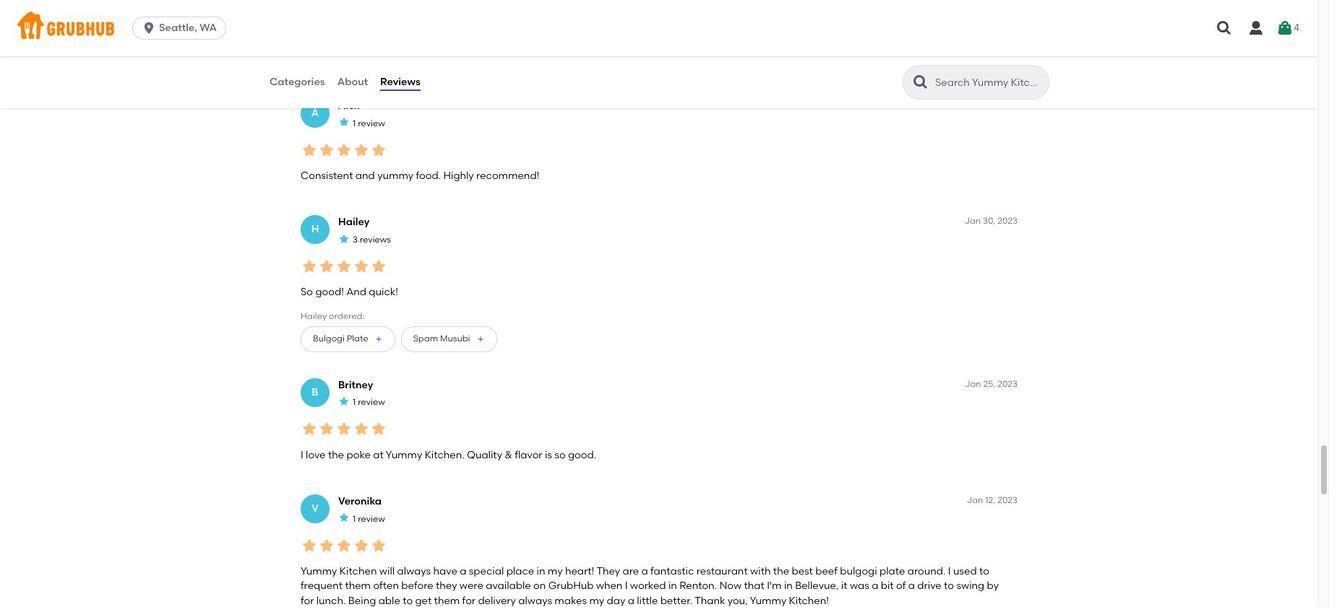 Task type: describe. For each thing, give the bounding box(es) containing it.
2 plate from the top
[[347, 334, 368, 344]]

will
[[379, 566, 395, 578]]

a
[[311, 107, 319, 119]]

1 horizontal spatial them
[[434, 595, 460, 607]]

place
[[506, 566, 534, 578]]

have
[[433, 566, 457, 578]]

of
[[896, 581, 906, 593]]

&
[[505, 449, 512, 462]]

alex
[[338, 100, 360, 112]]

bulgogi for second "bulgogi plate" button from the top of the page
[[313, 334, 345, 344]]

kitchen.
[[425, 449, 465, 462]]

2 horizontal spatial i
[[948, 566, 951, 578]]

a right are on the bottom left
[[641, 566, 648, 578]]

lunch.
[[316, 595, 346, 607]]

v
[[312, 503, 319, 515]]

day
[[607, 595, 625, 607]]

2 vertical spatial to
[[403, 595, 413, 607]]

1 for veronika
[[353, 514, 356, 524]]

reviews
[[360, 235, 391, 245]]

are
[[623, 566, 639, 578]]

jan for are
[[967, 496, 983, 506]]

24,
[[983, 100, 995, 110]]

categories button
[[269, 56, 326, 108]]

review for alex
[[358, 118, 385, 128]]

categories
[[270, 76, 325, 88]]

0 vertical spatial jan
[[964, 216, 981, 226]]

little
[[637, 595, 658, 607]]

hailey for hailey
[[338, 216, 370, 229]]

i'm
[[767, 581, 782, 593]]

before
[[401, 581, 433, 593]]

1 bulgogi plate from the top
[[313, 55, 368, 65]]

1 horizontal spatial my
[[589, 595, 604, 607]]

plate
[[880, 566, 905, 578]]

2 horizontal spatial in
[[784, 581, 793, 593]]

spam musubi
[[413, 334, 470, 344]]

1 review for britney
[[353, 398, 385, 408]]

consistent and yummy food. highly recommend!
[[301, 170, 539, 182]]

renton.
[[680, 581, 717, 593]]

heart!
[[565, 566, 594, 578]]

0 vertical spatial yummy
[[386, 449, 422, 462]]

thank
[[695, 595, 725, 607]]

good!
[[315, 286, 344, 299]]

0 horizontal spatial my
[[548, 566, 563, 578]]

2 bulgogi plate from the top
[[313, 334, 368, 344]]

1 plate from the top
[[347, 55, 368, 65]]

grubhub
[[548, 581, 594, 593]]

about
[[337, 76, 368, 88]]

1 horizontal spatial to
[[944, 581, 954, 593]]

2 for from the left
[[462, 595, 476, 607]]

3 reviews
[[353, 235, 391, 245]]

so
[[555, 449, 566, 462]]

on
[[533, 581, 546, 593]]

bit
[[881, 581, 894, 593]]

bulgogi
[[840, 566, 877, 578]]

review for britney
[[358, 398, 385, 408]]

good.
[[568, 449, 596, 462]]

drive
[[917, 581, 942, 593]]

frequent
[[301, 581, 343, 593]]

now
[[719, 581, 742, 593]]

plus icon image up reviews
[[374, 56, 383, 64]]

and
[[346, 286, 366, 299]]

h
[[311, 223, 319, 236]]

beef
[[815, 566, 838, 578]]

b
[[312, 386, 318, 399]]

that
[[744, 581, 765, 593]]

reviews button
[[379, 56, 421, 108]]

wa
[[200, 22, 217, 34]]

available
[[486, 581, 531, 593]]

2 vertical spatial yummy
[[750, 595, 786, 607]]

yummy kitchen will always have a special place in my heart! they are a fantastic restaurant with the best beef bulgogi plate around. i used to frequent them often before they were available on grubhub when i worked in renton. now that i'm in bellevue, it was a bit of a drive to swing by for lunch. being able to get them for delivery always makes my day a little better. thank you, yummy kitchen!
[[301, 566, 999, 607]]

1 review for alex
[[353, 118, 385, 128]]

feb
[[966, 100, 981, 110]]

is
[[545, 449, 552, 462]]

used
[[953, 566, 977, 578]]

jan 30, 2023
[[964, 216, 1018, 226]]

seattle,
[[159, 22, 197, 34]]

often
[[373, 581, 399, 593]]

restaurant
[[696, 566, 748, 578]]

4
[[1294, 22, 1299, 34]]

yummy
[[377, 170, 413, 182]]

able
[[378, 595, 400, 607]]

were
[[460, 581, 483, 593]]

1 for alex
[[353, 118, 356, 128]]

flavor
[[515, 449, 542, 462]]

jan 12, 2023
[[967, 496, 1018, 506]]

i love the poke at yummy kitchen. quality & flavor is so good.
[[301, 449, 596, 462]]

was
[[850, 581, 869, 593]]

so good! and quick!
[[301, 286, 398, 299]]



Task type: locate. For each thing, give the bounding box(es) containing it.
2023 for yummy kitchen will always have a special place in my heart! they are a fantastic restaurant with the best beef bulgogi plate around. i used to frequent them often before they were available on grubhub when i worked in renton. now that i'm in bellevue, it was a bit of a drive to swing by for lunch. being able to get them for delivery always makes my day a little better. thank you, yummy kitchen!
[[998, 496, 1018, 506]]

best
[[792, 566, 813, 578]]

1 vertical spatial yummy
[[301, 566, 337, 578]]

plus icon image right musubi
[[476, 335, 485, 344]]

svg image left seattle, at top
[[142, 21, 156, 35]]

poke
[[347, 449, 371, 462]]

1 horizontal spatial in
[[668, 581, 677, 593]]

2 1 review from the top
[[353, 398, 385, 408]]

so
[[301, 286, 313, 299]]

for down were
[[462, 595, 476, 607]]

svg image for seattle, wa
[[142, 21, 156, 35]]

jan left 12,
[[967, 496, 983, 506]]

veronika
[[338, 496, 382, 508]]

hailey down so
[[301, 311, 327, 321]]

them down they
[[434, 595, 460, 607]]

swing
[[956, 581, 984, 593]]

2 vertical spatial jan
[[967, 496, 983, 506]]

for
[[301, 595, 314, 607], [462, 595, 476, 607]]

them
[[345, 581, 371, 593], [434, 595, 460, 607]]

bulgogi up about at left top
[[313, 55, 345, 65]]

highly
[[443, 170, 474, 182]]

i
[[301, 449, 303, 462], [948, 566, 951, 578], [625, 581, 628, 593]]

2023 right 30,
[[998, 216, 1018, 226]]

0 vertical spatial always
[[397, 566, 431, 578]]

plus icon image inside spam musubi button
[[476, 335, 485, 344]]

star icon image
[[338, 117, 350, 128], [301, 141, 318, 159], [318, 141, 335, 159], [335, 141, 353, 159], [353, 141, 370, 159], [370, 141, 387, 159], [338, 233, 350, 245], [301, 258, 318, 275], [318, 258, 335, 275], [335, 258, 353, 275], [353, 258, 370, 275], [370, 258, 387, 275], [338, 396, 350, 408], [301, 421, 318, 438], [318, 421, 335, 438], [335, 421, 353, 438], [353, 421, 370, 438], [370, 421, 387, 438], [338, 513, 350, 524], [301, 537, 318, 555], [318, 537, 335, 555], [335, 537, 353, 555], [353, 537, 370, 555], [370, 537, 387, 555]]

to left "get"
[[403, 595, 413, 607]]

better.
[[660, 595, 692, 607]]

review for veronika
[[358, 514, 385, 524]]

3
[[353, 235, 358, 245]]

search icon image
[[912, 74, 929, 91]]

svg image right svg icon
[[1276, 20, 1294, 37]]

worked
[[630, 581, 666, 593]]

svg image left 4 button
[[1247, 20, 1265, 37]]

0 vertical spatial plate
[[347, 55, 368, 65]]

with
[[750, 566, 771, 578]]

1 horizontal spatial yummy
[[386, 449, 422, 462]]

2023 right 12,
[[998, 496, 1018, 506]]

1 vertical spatial my
[[589, 595, 604, 607]]

plate down ordered:
[[347, 334, 368, 344]]

they
[[597, 566, 620, 578]]

jan left 30,
[[964, 216, 981, 226]]

quick!
[[369, 286, 398, 299]]

seattle, wa button
[[132, 17, 232, 40]]

i left used
[[948, 566, 951, 578]]

at
[[373, 449, 384, 462]]

special
[[469, 566, 504, 578]]

kitchen!
[[789, 595, 829, 607]]

spam
[[413, 334, 438, 344]]

1 vertical spatial always
[[518, 595, 552, 607]]

for down frequent
[[301, 595, 314, 607]]

bulgogi plate up about at left top
[[313, 55, 368, 65]]

plate up about at left top
[[347, 55, 368, 65]]

musubi
[[440, 334, 470, 344]]

1 review for veronika
[[353, 514, 385, 524]]

to right 'drive'
[[944, 581, 954, 593]]

plate
[[347, 55, 368, 65], [347, 334, 368, 344]]

consistent
[[301, 170, 353, 182]]

0 horizontal spatial in
[[537, 566, 545, 578]]

1 vertical spatial i
[[948, 566, 951, 578]]

svg image inside seattle, wa button
[[142, 21, 156, 35]]

review
[[358, 118, 385, 128], [358, 398, 385, 408], [358, 514, 385, 524]]

in right i'm
[[784, 581, 793, 593]]

the right love
[[328, 449, 344, 462]]

1 for from the left
[[301, 595, 314, 607]]

1 for britney
[[353, 398, 356, 408]]

0 horizontal spatial the
[[328, 449, 344, 462]]

jan 25, 2023
[[965, 379, 1018, 389]]

my up grubhub
[[548, 566, 563, 578]]

1 horizontal spatial i
[[625, 581, 628, 593]]

review down alex at the left
[[358, 118, 385, 128]]

in
[[537, 566, 545, 578], [668, 581, 677, 593], [784, 581, 793, 593]]

1 vertical spatial bulgogi plate button
[[301, 327, 395, 353]]

3 2023 from the top
[[998, 379, 1018, 389]]

0 vertical spatial them
[[345, 581, 371, 593]]

2 2023 from the top
[[998, 216, 1018, 226]]

fantastic
[[651, 566, 694, 578]]

Search Yummy Kitchen search field
[[934, 76, 1044, 90]]

love
[[306, 449, 326, 462]]

1 vertical spatial hailey
[[301, 311, 327, 321]]

being
[[348, 595, 376, 607]]

svg image for 4
[[1276, 20, 1294, 37]]

a right of
[[908, 581, 915, 593]]

2 horizontal spatial to
[[979, 566, 989, 578]]

feb 24, 2023
[[966, 100, 1018, 110]]

in down fantastic
[[668, 581, 677, 593]]

2 review from the top
[[358, 398, 385, 408]]

1 bulgogi from the top
[[313, 55, 345, 65]]

around.
[[908, 566, 946, 578]]

2023
[[998, 100, 1018, 110], [998, 216, 1018, 226], [998, 379, 1018, 389], [998, 496, 1018, 506]]

1 bulgogi plate button from the top
[[301, 47, 395, 73]]

hailey for hailey ordered:
[[301, 311, 327, 321]]

2023 for i love the poke at yummy kitchen. quality & flavor is so good.
[[998, 379, 1018, 389]]

the
[[328, 449, 344, 462], [773, 566, 789, 578]]

2 vertical spatial 1
[[353, 514, 356, 524]]

bulgogi plate button
[[301, 47, 395, 73], [301, 327, 395, 353]]

1 review from the top
[[358, 118, 385, 128]]

yummy down i'm
[[750, 595, 786, 607]]

the inside yummy kitchen will always have a special place in my heart! they are a fantastic restaurant with the best beef bulgogi plate around. i used to frequent them often before they were available on grubhub when i worked in renton. now that i'm in bellevue, it was a bit of a drive to swing by for lunch. being able to get them for delivery always makes my day a little better. thank you, yummy kitchen!
[[773, 566, 789, 578]]

the up i'm
[[773, 566, 789, 578]]

1 vertical spatial review
[[358, 398, 385, 408]]

2 1 from the top
[[353, 398, 356, 408]]

i left love
[[301, 449, 303, 462]]

a left bit
[[872, 581, 878, 593]]

1 vertical spatial 1 review
[[353, 398, 385, 408]]

0 vertical spatial 1 review
[[353, 118, 385, 128]]

1 down britney
[[353, 398, 356, 408]]

jan for good.
[[965, 379, 981, 389]]

0 vertical spatial i
[[301, 449, 303, 462]]

hailey ordered:
[[301, 311, 365, 321]]

1 horizontal spatial the
[[773, 566, 789, 578]]

always up before
[[397, 566, 431, 578]]

1 review down veronika
[[353, 514, 385, 524]]

a
[[460, 566, 466, 578], [641, 566, 648, 578], [872, 581, 878, 593], [908, 581, 915, 593], [628, 595, 634, 607]]

12,
[[985, 496, 995, 506]]

1 vertical spatial plate
[[347, 334, 368, 344]]

a up were
[[460, 566, 466, 578]]

2 bulgogi from the top
[[313, 334, 345, 344]]

main navigation navigation
[[0, 0, 1318, 56]]

delivery
[[478, 595, 516, 607]]

0 vertical spatial the
[[328, 449, 344, 462]]

review down veronika
[[358, 514, 385, 524]]

0 vertical spatial bulgogi plate button
[[301, 47, 395, 73]]

recommend!
[[476, 170, 539, 182]]

britney
[[338, 379, 373, 392]]

0 horizontal spatial svg image
[[142, 21, 156, 35]]

2 horizontal spatial yummy
[[750, 595, 786, 607]]

food.
[[416, 170, 441, 182]]

1 1 from the top
[[353, 118, 356, 128]]

1 vertical spatial bulgogi plate
[[313, 334, 368, 344]]

0 horizontal spatial them
[[345, 581, 371, 593]]

2023 right 25,
[[998, 379, 1018, 389]]

0 vertical spatial 1
[[353, 118, 356, 128]]

about button
[[337, 56, 369, 108]]

1 vertical spatial 1
[[353, 398, 356, 408]]

0 vertical spatial review
[[358, 118, 385, 128]]

bulgogi plate down ordered:
[[313, 334, 368, 344]]

kitchen
[[340, 566, 377, 578]]

2 bulgogi plate button from the top
[[301, 327, 395, 353]]

i down are on the bottom left
[[625, 581, 628, 593]]

0 horizontal spatial i
[[301, 449, 303, 462]]

2023 for consistent and yummy food. highly recommend!
[[998, 100, 1018, 110]]

4 2023 from the top
[[998, 496, 1018, 506]]

when
[[596, 581, 623, 593]]

1 horizontal spatial for
[[462, 595, 476, 607]]

2 vertical spatial 1 review
[[353, 514, 385, 524]]

1 vertical spatial to
[[944, 581, 954, 593]]

by
[[987, 581, 999, 593]]

2 vertical spatial review
[[358, 514, 385, 524]]

1 horizontal spatial always
[[518, 595, 552, 607]]

hailey
[[338, 216, 370, 229], [301, 311, 327, 321]]

svg image inside 4 button
[[1276, 20, 1294, 37]]

you,
[[728, 595, 748, 607]]

jan
[[964, 216, 981, 226], [965, 379, 981, 389], [967, 496, 983, 506]]

a right day
[[628, 595, 634, 607]]

review down britney
[[358, 398, 385, 408]]

in up on
[[537, 566, 545, 578]]

1 2023 from the top
[[998, 100, 1018, 110]]

1 vertical spatial bulgogi
[[313, 334, 345, 344]]

spam musubi button
[[401, 327, 497, 353]]

to
[[979, 566, 989, 578], [944, 581, 954, 593], [403, 595, 413, 607]]

2023 for so good! and quick!
[[998, 216, 1018, 226]]

1 horizontal spatial hailey
[[338, 216, 370, 229]]

my left day
[[589, 595, 604, 607]]

2 horizontal spatial svg image
[[1276, 20, 1294, 37]]

bulgogi
[[313, 55, 345, 65], [313, 334, 345, 344]]

svg image
[[1216, 20, 1233, 37]]

to up by
[[979, 566, 989, 578]]

it
[[841, 581, 847, 593]]

bulgogi plate
[[313, 55, 368, 65], [313, 334, 368, 344]]

they
[[436, 581, 457, 593]]

and
[[355, 170, 375, 182]]

bulgogi plate button down ordered:
[[301, 327, 395, 353]]

ordered:
[[329, 311, 365, 321]]

1 vertical spatial the
[[773, 566, 789, 578]]

0 horizontal spatial for
[[301, 595, 314, 607]]

seattle, wa
[[159, 22, 217, 34]]

my
[[548, 566, 563, 578], [589, 595, 604, 607]]

yummy right at
[[386, 449, 422, 462]]

3 1 from the top
[[353, 514, 356, 524]]

svg image
[[1247, 20, 1265, 37], [1276, 20, 1294, 37], [142, 21, 156, 35]]

always down on
[[518, 595, 552, 607]]

bulgogi for 2nd "bulgogi plate" button from the bottom
[[313, 55, 345, 65]]

1 review down britney
[[353, 398, 385, 408]]

0 horizontal spatial to
[[403, 595, 413, 607]]

bulgogi plate button up about at left top
[[301, 47, 395, 73]]

1 vertical spatial jan
[[965, 379, 981, 389]]

1 down alex at the left
[[353, 118, 356, 128]]

3 1 review from the top
[[353, 514, 385, 524]]

1 review down alex at the left
[[353, 118, 385, 128]]

1 vertical spatial them
[[434, 595, 460, 607]]

25,
[[983, 379, 995, 389]]

plus icon image left the "spam"
[[374, 335, 383, 344]]

bulgogi down hailey ordered:
[[313, 334, 345, 344]]

1 1 review from the top
[[353, 118, 385, 128]]

0 horizontal spatial always
[[397, 566, 431, 578]]

reviews
[[380, 76, 420, 88]]

3 review from the top
[[358, 514, 385, 524]]

1 down veronika
[[353, 514, 356, 524]]

0 vertical spatial to
[[979, 566, 989, 578]]

yummy up frequent
[[301, 566, 337, 578]]

2 vertical spatial i
[[625, 581, 628, 593]]

jan left 25,
[[965, 379, 981, 389]]

0 vertical spatial hailey
[[338, 216, 370, 229]]

hailey up 3 at the top of the page
[[338, 216, 370, 229]]

1 horizontal spatial svg image
[[1247, 20, 1265, 37]]

plus icon image
[[374, 56, 383, 64], [374, 335, 383, 344], [476, 335, 485, 344]]

quality
[[467, 449, 502, 462]]

0 vertical spatial bulgogi
[[313, 55, 345, 65]]

2023 right 24,
[[998, 100, 1018, 110]]

makes
[[555, 595, 587, 607]]

0 vertical spatial my
[[548, 566, 563, 578]]

0 horizontal spatial yummy
[[301, 566, 337, 578]]

them down kitchen
[[345, 581, 371, 593]]

0 vertical spatial bulgogi plate
[[313, 55, 368, 65]]

0 horizontal spatial hailey
[[301, 311, 327, 321]]

yummy
[[386, 449, 422, 462], [301, 566, 337, 578], [750, 595, 786, 607]]

30,
[[983, 216, 995, 226]]



Task type: vqa. For each thing, say whether or not it's contained in the screenshot.


